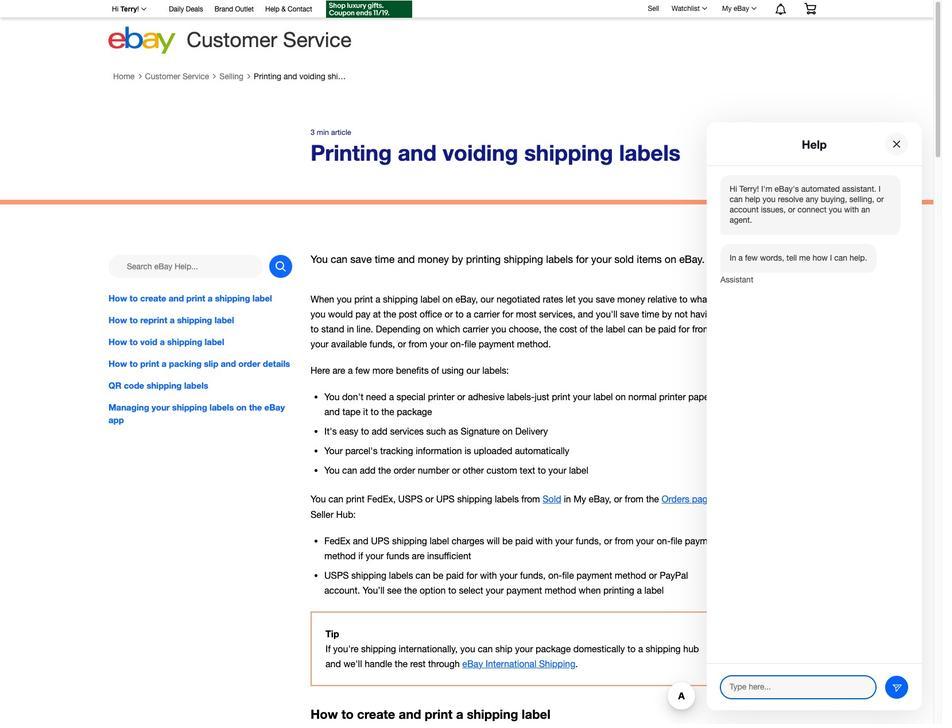 Task type: locate. For each thing, give the bounding box(es) containing it.
1 horizontal spatial service
[[283, 28, 352, 52]]

get the coupon image
[[326, 1, 412, 18]]

0 horizontal spatial file
[[465, 339, 476, 349]]

0 horizontal spatial paid
[[446, 570, 464, 581]]

in right page
[[716, 494, 723, 505]]

hi inside hi terry! i'm ebay's automated assistant. i can help you resolve any buying, selling, or account issues, or connect you with an agent.
[[730, 184, 738, 194]]

0 vertical spatial add
[[372, 427, 388, 437]]

your inside you don't need a special printer or adhesive labels-just print your label on normal printer paper and tape it to the package
[[573, 392, 591, 402]]

0 horizontal spatial printing
[[466, 253, 501, 265]]

article
[[331, 128, 351, 137]]

0 horizontal spatial of
[[431, 366, 439, 376]]

service
[[283, 28, 352, 52], [183, 72, 209, 81]]

2 vertical spatial save
[[620, 309, 640, 320]]

qr code shipping labels
[[109, 380, 208, 390]]

a right reprint
[[170, 315, 175, 325]]

using
[[442, 366, 464, 376]]

for down not
[[679, 324, 690, 334]]

payment down fedex and ups shipping label charges will be paid with your funds, or from your on-file payment method if your funds are insufficient
[[507, 585, 543, 596]]

our
[[481, 294, 494, 305], [467, 366, 480, 376]]

0 vertical spatial create
[[140, 293, 166, 303]]

add
[[372, 427, 388, 437], [360, 466, 376, 476]]

few right in
[[746, 253, 758, 262]]

you
[[763, 195, 776, 204], [829, 205, 842, 214], [337, 294, 352, 305], [579, 294, 594, 305], [311, 309, 326, 320], [492, 324, 507, 334], [461, 644, 476, 654]]

1 horizontal spatial how to create and print a shipping label
[[311, 707, 551, 722]]

label inside you don't need a special printer or adhesive labels-just print your label on normal printer paper and tape it to the package
[[594, 392, 613, 402]]

are inside fedex and ups shipping label charges will be paid with your funds, or from your on-file payment method if your funds are insufficient
[[412, 551, 425, 561]]

1 vertical spatial few
[[356, 366, 370, 376]]

ups up your funds
[[371, 536, 390, 546]]

0 vertical spatial service
[[283, 28, 352, 52]]

on-
[[451, 339, 465, 349], [657, 536, 671, 546], [549, 570, 563, 581]]

labels inside '3 min article printing and voiding shipping labels'
[[620, 140, 681, 166]]

1 vertical spatial printing
[[604, 585, 635, 596]]

1 vertical spatial time
[[642, 309, 660, 320]]

1 horizontal spatial ebay
[[463, 659, 483, 669]]

1 horizontal spatial our
[[481, 294, 494, 305]]

buying,
[[821, 195, 848, 204]]

slip
[[204, 358, 218, 369]]

to left the void
[[130, 336, 138, 347]]

payment down page
[[685, 536, 721, 546]]

package up shipping
[[536, 644, 571, 654]]

1 vertical spatial carrier
[[463, 324, 489, 334]]

be inside usps shipping labels can be paid for with your funds, on-file payment method or paypal account. you'll see the option to select your payment method when printing a label
[[433, 570, 444, 581]]

0 horizontal spatial ups
[[371, 536, 390, 546]]

printing right selling
[[254, 72, 282, 81]]

to inside you don't need a special printer or adhesive labels-just print your label on normal printer paper and tape it to the package
[[371, 407, 379, 417]]

help region
[[707, 122, 923, 711]]

with down sold
[[536, 536, 553, 546]]

let
[[566, 294, 576, 305]]

select
[[459, 585, 484, 596]]

printing and voiding shipping labels link
[[254, 72, 382, 81]]

are right here at the left bottom of page
[[333, 366, 346, 376]]

qr
[[109, 380, 122, 390]]

you down i'm
[[763, 195, 776, 204]]

package inside you don't need a special printer or adhesive labels-just print your label on normal printer paper and tape it to the package
[[397, 407, 432, 417]]

0 horizontal spatial i
[[831, 253, 833, 262]]

to up code
[[130, 358, 138, 369]]

1 horizontal spatial of
[[580, 324, 588, 334]]

print up how to reprint a shipping label link
[[186, 293, 205, 303]]

2 vertical spatial on-
[[549, 570, 563, 581]]

insufficient
[[427, 551, 472, 561]]

on left "normal"
[[616, 392, 626, 402]]

a right in
[[739, 253, 743, 262]]

how for how to reprint a shipping label link
[[109, 315, 127, 325]]

uploaded
[[474, 446, 513, 456]]

information
[[416, 446, 462, 456]]

0 vertical spatial by
[[452, 253, 463, 265]]

of right cost
[[580, 324, 588, 334]]

save up "pay"
[[351, 253, 372, 265]]

1 vertical spatial are
[[412, 551, 425, 561]]

our inside when you print a shipping label on ebay, our negotiated rates let you save money relative to what you would pay at the post office or to a carrier for most services, and you'll save time by not having to stand in line. depending on which carrier you choose, the cost of the label can be paid for from your available funds, or from your on-file payment method.
[[481, 294, 494, 305]]

2 vertical spatial paid
[[446, 570, 464, 581]]

.
[[576, 659, 578, 669]]

for left the sold
[[576, 253, 589, 265]]

0 horizontal spatial printer
[[428, 392, 455, 402]]

contact
[[288, 5, 312, 13]]

paid right will
[[516, 536, 534, 546]]

and inside you don't need a special printer or adhesive labels-just print your label on normal printer paper and tape it to the package
[[325, 407, 340, 417]]

0 vertical spatial save
[[351, 253, 372, 265]]

customer right home
[[145, 72, 180, 81]]

customer down brand outlet link
[[187, 28, 278, 52]]

printing
[[254, 72, 282, 81], [311, 140, 392, 166]]

international
[[486, 659, 537, 669]]

1 horizontal spatial be
[[503, 536, 513, 546]]

need
[[366, 392, 387, 402]]

1 vertical spatial customer service
[[145, 72, 209, 81]]

seller
[[311, 509, 334, 520]]

and
[[284, 72, 297, 81], [398, 140, 437, 166], [398, 253, 415, 265], [169, 293, 184, 303], [578, 309, 594, 320], [221, 358, 236, 369], [325, 407, 340, 417], [353, 536, 369, 546], [326, 659, 341, 669], [399, 707, 422, 722]]

hi terry !
[[112, 5, 139, 13]]

2 horizontal spatial paid
[[659, 324, 676, 334]]

labels:
[[483, 366, 509, 376]]

1 horizontal spatial printing
[[604, 585, 635, 596]]

file inside fedex and ups shipping label charges will be paid with your funds, or from your on-file payment method if your funds are insufficient
[[671, 536, 683, 546]]

1 vertical spatial money
[[618, 294, 646, 305]]

of
[[580, 324, 588, 334], [431, 366, 439, 376]]

can inside tip if you're shipping internationally, you can ship your package domestically to a shipping hub and we'll handle the rest through
[[478, 644, 493, 654]]

1 vertical spatial ebay,
[[589, 494, 612, 505]]

our left negotiated
[[481, 294, 494, 305]]

hi left terry
[[112, 5, 119, 13]]

on- inside usps shipping labels can be paid for with your funds, on-file payment method or paypal account. you'll see the option to select your payment method when printing a label
[[549, 570, 563, 581]]

on- up paypal
[[657, 536, 671, 546]]

1 vertical spatial be
[[503, 536, 513, 546]]

from inside fedex and ups shipping label charges will be paid with your funds, or from your on-file payment method if your funds are insufficient
[[615, 536, 634, 546]]

hi for hi terry! i'm ebay's automated assistant. i can help you resolve any buying, selling, or account issues, or connect you with an agent.
[[730, 184, 738, 194]]

0 vertical spatial ebay
[[734, 5, 750, 13]]

tracking
[[380, 446, 413, 456]]

labels
[[361, 72, 382, 81], [620, 140, 681, 166], [546, 253, 573, 265], [184, 380, 208, 390], [210, 402, 234, 412], [495, 494, 519, 505], [389, 570, 413, 581]]

ebay, right sold link
[[589, 494, 612, 505]]

a inside the help region
[[739, 253, 743, 262]]

managing
[[109, 402, 149, 412]]

money inside when you print a shipping label on ebay, our negotiated rates let you save money relative to what you would pay at the post office or to a carrier for most services, and you'll save time by not having to stand in line. depending on which carrier you choose, the cost of the label can be paid for from your available funds, or from your on-file payment method.
[[618, 294, 646, 305]]

print inside you don't need a special printer or adhesive labels-just print your label on normal printer paper and tape it to the package
[[552, 392, 571, 402]]

you'll
[[363, 585, 385, 596]]

with inside usps shipping labels can be paid for with your funds, on-file payment method or paypal account. you'll see the option to select your payment method when printing a label
[[480, 570, 497, 581]]

1 horizontal spatial ebay,
[[589, 494, 612, 505]]

usps up account. at the bottom left of the page
[[325, 570, 349, 581]]

when you print a shipping label on ebay, our negotiated rates let you save money relative to what you would pay at the post office or to a carrier for most services, and you'll save time by not having to stand in line. depending on which carrier you choose, the cost of the label can be paid for from your available funds, or from your on-file payment method.
[[311, 294, 718, 349]]

normal
[[629, 392, 657, 402]]

more
[[373, 366, 394, 376]]

customer inside "customer service" banner
[[187, 28, 278, 52]]

0 vertical spatial be
[[646, 324, 656, 334]]

method left paypal
[[615, 570, 647, 581]]

outlet
[[235, 5, 254, 13]]

payment
[[479, 339, 515, 349], [685, 536, 721, 546], [577, 570, 613, 581], [507, 585, 543, 596]]

my right sold link
[[574, 494, 587, 505]]

0 vertical spatial method
[[325, 551, 356, 561]]

0 horizontal spatial save
[[351, 253, 372, 265]]

and inside when you print a shipping label on ebay, our negotiated rates let you save money relative to what you would pay at the post office or to a carrier for most services, and you'll save time by not having to stand in line. depending on which carrier you choose, the cost of the label can be paid for from your available funds, or from your on-file payment method.
[[578, 309, 594, 320]]

0 horizontal spatial help
[[265, 5, 280, 13]]

0 horizontal spatial customer
[[145, 72, 180, 81]]

an
[[862, 205, 871, 214]]

0 vertical spatial package
[[397, 407, 432, 417]]

can
[[730, 195, 743, 204], [331, 253, 348, 265], [835, 253, 848, 262], [628, 324, 643, 334], [342, 466, 357, 476], [329, 494, 344, 505], [416, 570, 431, 581], [478, 644, 493, 654]]

of left using
[[431, 366, 439, 376]]

1 vertical spatial help
[[802, 137, 827, 151]]

1 horizontal spatial on-
[[549, 570, 563, 581]]

0 horizontal spatial usps
[[325, 570, 349, 581]]

your funds, inside fedex and ups shipping label charges will be paid with your funds, or from your on-file payment method if your funds are insufficient
[[556, 536, 602, 546]]

0 vertical spatial printing
[[466, 253, 501, 265]]

you for you don't need a special printer or adhesive labels-just print your label on normal printer paper and tape it to the package
[[325, 392, 340, 402]]

a right office
[[467, 309, 472, 320]]

not
[[675, 309, 688, 320]]

our right using
[[467, 366, 480, 376]]

on
[[665, 253, 677, 265], [443, 294, 453, 305], [423, 324, 434, 334], [616, 392, 626, 402], [236, 402, 247, 412], [503, 427, 513, 437]]

add down parcel's
[[360, 466, 376, 476]]

to right it
[[371, 407, 379, 417]]

fedex,
[[367, 494, 396, 505]]

printing up negotiated
[[466, 253, 501, 265]]

0 vertical spatial of
[[580, 324, 588, 334]]

your funds, down fedex and ups shipping label charges will be paid with your funds, or from your on-file payment method if your funds are insufficient
[[500, 570, 546, 581]]

ebay right "through"
[[463, 659, 483, 669]]

0 horizontal spatial printing
[[254, 72, 282, 81]]

printing inside '3 min article printing and voiding shipping labels'
[[311, 140, 392, 166]]

ebay down details
[[265, 402, 285, 412]]

usps right 'fedex,'
[[398, 494, 423, 505]]

can inside usps shipping labels can be paid for with your funds, on-file payment method or paypal account. you'll see the option to select your payment method when printing a label
[[416, 570, 431, 581]]

2 horizontal spatial in
[[716, 494, 723, 505]]

print down the void
[[140, 358, 159, 369]]

code
[[124, 380, 144, 390]]

printing and voiding shipping labels main content
[[0, 67, 934, 724]]

paid inside fedex and ups shipping label charges will be paid with your funds, or from your on-file payment method if your funds are insufficient
[[516, 536, 534, 546]]

on right "items"
[[665, 253, 677, 265]]

0 horizontal spatial our
[[467, 366, 480, 376]]

or inside you don't need a special printer or adhesive labels-just print your label on normal printer paper and tape it to the package
[[457, 392, 466, 402]]

label
[[253, 293, 272, 303], [421, 294, 440, 305], [215, 315, 234, 325], [606, 324, 626, 334], [205, 336, 224, 347], [594, 392, 613, 402], [569, 466, 589, 476], [430, 536, 449, 546], [645, 585, 664, 596], [522, 707, 551, 722]]

1 vertical spatial printing
[[311, 140, 392, 166]]

to up not
[[680, 294, 688, 305]]

2 horizontal spatial ebay
[[734, 5, 750, 13]]

0 horizontal spatial how to create and print a shipping label
[[109, 293, 272, 303]]

watchlist link
[[666, 2, 713, 16]]

ebay right watchlist 'link'
[[734, 5, 750, 13]]

brand outlet link
[[215, 3, 254, 16]]

to right domestically
[[628, 644, 636, 654]]

in
[[730, 253, 737, 262]]

ups inside fedex and ups shipping label charges will be paid with your funds, or from your on-file payment method if your funds are insufficient
[[371, 536, 390, 546]]

hi inside 'account' navigation
[[112, 5, 119, 13]]

0 vertical spatial order
[[239, 358, 261, 369]]

customer service inside banner
[[187, 28, 352, 52]]

1 vertical spatial i
[[831, 253, 833, 262]]

i right 'assistant.'
[[879, 184, 881, 194]]

0 vertical spatial time
[[375, 253, 395, 265]]

with inside fedex and ups shipping label charges will be paid with your funds, or from your on-file payment method if your funds are insufficient
[[536, 536, 553, 546]]

2 vertical spatial file
[[563, 570, 574, 581]]

order down tracking on the left bottom of the page
[[394, 466, 416, 476]]

2 vertical spatial with
[[480, 570, 497, 581]]

method down fedex
[[325, 551, 356, 561]]

0 horizontal spatial ebay
[[265, 402, 285, 412]]

1 vertical spatial usps
[[325, 570, 349, 581]]

0 vertical spatial paid
[[659, 324, 676, 334]]

you
[[311, 253, 328, 265], [325, 392, 340, 402], [325, 466, 340, 476], [311, 494, 326, 505]]

paid down not
[[659, 324, 676, 334]]

you can save time and money by printing shipping labels for your sold items on ebay.
[[311, 253, 705, 265]]

print right "just"
[[552, 392, 571, 402]]

a up how to reprint a shipping label link
[[208, 293, 213, 303]]

2 horizontal spatial save
[[620, 309, 640, 320]]

1 horizontal spatial help
[[802, 137, 827, 151]]

service down contact
[[283, 28, 352, 52]]

1 vertical spatial create
[[357, 707, 396, 722]]

having
[[691, 309, 718, 320]]

fedex
[[325, 536, 351, 546]]

you down buying,
[[829, 205, 842, 214]]

2 horizontal spatial on-
[[657, 536, 671, 546]]

as
[[449, 427, 458, 437]]

1 horizontal spatial time
[[642, 309, 660, 320]]

just
[[535, 392, 550, 402]]

0 horizontal spatial money
[[418, 253, 449, 265]]

how to create and print a shipping label up how to reprint a shipping label link
[[109, 293, 272, 303]]

ebay inside 'account' navigation
[[734, 5, 750, 13]]

my right watchlist 'link'
[[723, 5, 732, 13]]

few left more
[[356, 366, 370, 376]]

carrier right "which"
[[463, 324, 489, 334]]

how for how to void a shipping label link
[[109, 336, 127, 347]]

voiding inside '3 min article printing and voiding shipping labels'
[[443, 140, 519, 166]]

1 vertical spatial method
[[615, 570, 647, 581]]

1 printer from the left
[[428, 392, 455, 402]]

0 horizontal spatial my
[[574, 494, 587, 505]]

to up "which"
[[456, 309, 464, 320]]

the inside tip if you're shipping internationally, you can ship your package domestically to a shipping hub and we'll handle the rest through
[[395, 659, 408, 669]]

hi left terry!
[[730, 184, 738, 194]]

1 horizontal spatial hi
[[730, 184, 738, 194]]

!
[[137, 5, 139, 13]]

at
[[373, 309, 381, 320]]

on- down fedex and ups shipping label charges will be paid with your funds, or from your on-file payment method if your funds are insufficient
[[549, 570, 563, 581]]

0 vertical spatial your funds,
[[556, 536, 602, 546]]

how for the how to create and print a shipping label link on the top of the page
[[109, 293, 127, 303]]

be up option on the bottom left
[[433, 570, 444, 581]]

0 horizontal spatial ebay,
[[456, 294, 478, 305]]

you left ship
[[461, 644, 476, 654]]

payment up labels:
[[479, 339, 515, 349]]

you up 'would'
[[337, 294, 352, 305]]

a right when
[[637, 585, 642, 596]]

0 horizontal spatial hi
[[112, 5, 119, 13]]

your funds, down sold link
[[556, 536, 602, 546]]

0 horizontal spatial are
[[333, 366, 346, 376]]

you inside you don't need a special printer or adhesive labels-just print your label on normal printer paper and tape it to the package
[[325, 392, 340, 402]]

printing and voiding shipping labels
[[254, 72, 382, 81]]

for up select on the bottom
[[467, 570, 478, 581]]

the inside managing your shipping labels on the ebay app
[[249, 402, 262, 412]]

with
[[845, 205, 860, 214], [536, 536, 553, 546], [480, 570, 497, 581]]

file inside when you print a shipping label on ebay, our negotiated rates let you save money relative to what you would pay at the post office or to a carrier for most services, and you'll save time by not having to stand in line. depending on which carrier you choose, the cost of the label can be paid for from your available funds, or from your on-file payment method.
[[465, 339, 476, 349]]

save up you'll
[[596, 294, 615, 305]]

time up at at the top left
[[375, 253, 395, 265]]

with left 'an'
[[845, 205, 860, 214]]

0 horizontal spatial create
[[140, 293, 166, 303]]

be down relative
[[646, 324, 656, 334]]

a right domestically
[[639, 644, 644, 654]]

a right the void
[[160, 336, 165, 347]]

when
[[579, 585, 601, 596]]

and inside fedex and ups shipping label charges will be paid with your funds, or from your on-file payment method if your funds are insufficient
[[353, 536, 369, 546]]

how to void a shipping label
[[109, 336, 224, 347]]

paid down insufficient at bottom
[[446, 570, 464, 581]]

1 vertical spatial my
[[574, 494, 587, 505]]

0 horizontal spatial by
[[452, 253, 463, 265]]

1 horizontal spatial voiding
[[443, 140, 519, 166]]

0 vertical spatial few
[[746, 253, 758, 262]]

labels inside qr code shipping labels link
[[184, 380, 208, 390]]

in
[[347, 324, 354, 334], [564, 494, 571, 505], [716, 494, 723, 505]]

1 horizontal spatial your funds,
[[556, 536, 602, 546]]

package
[[397, 407, 432, 417], [536, 644, 571, 654]]

help inside 'account' navigation
[[265, 5, 280, 13]]

0 vertical spatial file
[[465, 339, 476, 349]]

1 horizontal spatial are
[[412, 551, 425, 561]]

for
[[576, 253, 589, 265], [503, 309, 514, 320], [679, 324, 690, 334], [467, 570, 478, 581]]

a up at at the top left
[[376, 294, 381, 305]]

2 horizontal spatial with
[[845, 205, 860, 214]]

paid inside when you print a shipping label on ebay, our negotiated rates let you save money relative to what you would pay at the post office or to a carrier for most services, and you'll save time by not having to stand in line. depending on which carrier you choose, the cost of the label can be paid for from your available funds, or from your on-file payment method.
[[659, 324, 676, 334]]

0 horizontal spatial in
[[347, 324, 354, 334]]

in right sold link
[[564, 494, 571, 505]]

tape
[[343, 407, 361, 417]]

shipping
[[539, 659, 576, 669]]

money up office
[[418, 253, 449, 265]]

shipping inside managing your shipping labels on the ebay app
[[172, 402, 207, 412]]

to
[[130, 293, 138, 303], [680, 294, 688, 305], [456, 309, 464, 320], [130, 315, 138, 325], [311, 324, 319, 334], [130, 336, 138, 347], [130, 358, 138, 369], [371, 407, 379, 417], [361, 427, 369, 437], [538, 466, 546, 476], [449, 585, 457, 596], [628, 644, 636, 654], [342, 707, 354, 722]]

a
[[739, 253, 743, 262], [208, 293, 213, 303], [376, 294, 381, 305], [467, 309, 472, 320], [170, 315, 175, 325], [160, 336, 165, 347], [162, 358, 167, 369], [348, 366, 353, 376], [389, 392, 394, 402], [637, 585, 642, 596], [639, 644, 644, 654], [456, 707, 464, 722]]

your shopping cart image
[[804, 3, 817, 14]]

1 horizontal spatial paid
[[516, 536, 534, 546]]

printer down using
[[428, 392, 455, 402]]

0 vertical spatial our
[[481, 294, 494, 305]]

customer
[[187, 28, 278, 52], [145, 72, 180, 81]]

service inside banner
[[283, 28, 352, 52]]

sold
[[543, 494, 562, 505]]

on- inside when you print a shipping label on ebay, our negotiated rates let you save money relative to what you would pay at the post office or to a carrier for most services, and you'll save time by not having to stand in line. depending on which carrier you choose, the cost of the label can be paid for from your available funds, or from your on-file payment method.
[[451, 339, 465, 349]]

how to print a packing slip and order details
[[109, 358, 290, 369]]

i right how
[[831, 253, 833, 262]]

sold
[[615, 253, 634, 265]]

1 horizontal spatial few
[[746, 253, 758, 262]]

help & contact link
[[265, 3, 312, 16]]

1 horizontal spatial my
[[723, 5, 732, 13]]

a right 'need'
[[389, 392, 394, 402]]

printer left paper
[[660, 392, 686, 402]]

print up hub:
[[346, 494, 365, 505]]

help left the &
[[265, 5, 280, 13]]

0 horizontal spatial your funds,
[[500, 570, 546, 581]]

account navigation
[[106, 0, 826, 20]]

on- down "which"
[[451, 339, 465, 349]]

label inside how to void a shipping label link
[[205, 336, 224, 347]]

on inside managing your shipping labels on the ebay app
[[236, 402, 247, 412]]

sell
[[648, 4, 659, 12]]

home link
[[113, 72, 135, 81]]

how to create and print a shipping label
[[109, 293, 272, 303], [311, 707, 551, 722]]

1 vertical spatial paid
[[516, 536, 534, 546]]

money up you'll
[[618, 294, 646, 305]]

0 vertical spatial customer
[[187, 28, 278, 52]]

help inside region
[[802, 137, 827, 151]]

time down relative
[[642, 309, 660, 320]]

help heading
[[802, 137, 827, 151]]

1 horizontal spatial file
[[563, 570, 574, 581]]

be right will
[[503, 536, 513, 546]]

help up automated
[[802, 137, 827, 151]]

0 vertical spatial help
[[265, 5, 280, 13]]

you left don't
[[325, 392, 340, 402]]

print down "through"
[[425, 707, 453, 722]]

1 horizontal spatial in
[[564, 494, 571, 505]]

tip if you're shipping internationally, you can ship your package domestically to a shipping hub and we'll handle the rest through
[[326, 628, 699, 669]]

on down qr code shipping labels link
[[236, 402, 247, 412]]

2 horizontal spatial method
[[615, 570, 647, 581]]

create
[[140, 293, 166, 303], [357, 707, 396, 722]]

0 vertical spatial carrier
[[474, 309, 500, 320]]



Task type: vqa. For each thing, say whether or not it's contained in the screenshot.
more on the bottom of the page
yes



Task type: describe. For each thing, give the bounding box(es) containing it.
items
[[637, 253, 662, 265]]

stand
[[322, 324, 345, 334]]

assistant
[[721, 275, 754, 284]]

my inside my ebay link
[[723, 5, 732, 13]]

how
[[813, 253, 828, 262]]

to inside usps shipping labels can be paid for with your funds, on-file payment method or paypal account. you'll see the option to select your payment method when printing a label
[[449, 585, 457, 596]]

customer service link
[[145, 72, 209, 81]]

in inside in seller hub:
[[716, 494, 723, 505]]

resolve
[[778, 195, 804, 204]]

void
[[140, 336, 158, 347]]

deals
[[186, 5, 203, 13]]

domestically
[[574, 644, 625, 654]]

a inside usps shipping labels can be paid for with your funds, on-file payment method or paypal account. you'll see the option to select your payment method when printing a label
[[637, 585, 642, 596]]

most
[[516, 309, 537, 320]]

payment up when
[[577, 570, 613, 581]]

watchlist
[[672, 5, 700, 13]]

shipping inside fedex and ups shipping label charges will be paid with your funds, or from your on-file payment method if your funds are insufficient
[[392, 536, 427, 546]]

parcel's
[[346, 446, 378, 456]]

i inside hi terry! i'm ebay's automated assistant. i can help you resolve any buying, selling, or account issues, or connect you with an agent.
[[879, 184, 881, 194]]

help for help
[[802, 137, 827, 151]]

label inside how to reprint a shipping label link
[[215, 315, 234, 325]]

cost
[[560, 324, 578, 334]]

to right text
[[538, 466, 546, 476]]

such
[[427, 427, 446, 437]]

to left stand
[[311, 324, 319, 334]]

time inside when you print a shipping label on ebay, our negotiated rates let you save money relative to what you would pay at the post office or to a carrier for most services, and you'll save time by not having to stand in line. depending on which carrier you choose, the cost of the label can be paid for from your available funds, or from your on-file payment method.
[[642, 309, 660, 320]]

customer service inside printing and voiding shipping labels main content
[[145, 72, 209, 81]]

you left "choose,"
[[492, 324, 507, 334]]

you'll
[[596, 309, 618, 320]]

post
[[399, 309, 417, 320]]

a left the packing
[[162, 358, 167, 369]]

selling link
[[220, 72, 244, 81]]

hi for hi terry !
[[112, 5, 119, 13]]

your inside tip if you're shipping internationally, you can ship your package domestically to a shipping hub and we'll handle the rest through
[[515, 644, 533, 654]]

tell
[[787, 253, 797, 262]]

labels-
[[507, 392, 535, 402]]

on up "which"
[[443, 294, 453, 305]]

connect
[[798, 205, 827, 214]]

my inside printing and voiding shipping labels main content
[[574, 494, 587, 505]]

assistant.
[[843, 184, 877, 194]]

be inside fedex and ups shipping label charges will be paid with your funds, or from your on-file payment method if your funds are insufficient
[[503, 536, 513, 546]]

Search eBay Help... text field
[[109, 255, 263, 278]]

package inside tip if you're shipping internationally, you can ship your package domestically to a shipping hub and we'll handle the rest through
[[536, 644, 571, 654]]

0 vertical spatial printing
[[254, 72, 282, 81]]

our for labels:
[[467, 366, 480, 376]]

Let me know what you would like to do text field
[[721, 676, 877, 699]]

handle
[[365, 659, 392, 669]]

the inside usps shipping labels can be paid for with your funds, on-file payment method or paypal account. you'll see the option to select your payment method when printing a label
[[404, 585, 417, 596]]

service inside printing and voiding shipping labels main content
[[183, 72, 209, 81]]

ebay international shipping .
[[463, 659, 581, 669]]

you inside tip if you're shipping internationally, you can ship your package domestically to a shipping hub and we'll handle the rest through
[[461, 644, 476, 654]]

or inside usps shipping labels can be paid for with your funds, on-file payment method or paypal account. you'll see the option to select your payment method when printing a label
[[649, 570, 658, 581]]

tip
[[326, 628, 339, 639]]

how to void a shipping label link
[[109, 335, 292, 348]]

in inside when you print a shipping label on ebay, our negotiated rates let you save money relative to what you would pay at the post office or to a carrier for most services, and you'll save time by not having to stand in line. depending on which carrier you choose, the cost of the label can be paid for from your available funds, or from your on-file payment method.
[[347, 324, 354, 334]]

reprint
[[140, 315, 167, 325]]

help.
[[850, 253, 868, 262]]

with inside hi terry! i'm ebay's automated assistant. i can help you resolve any buying, selling, or account issues, or connect you with an agent.
[[845, 205, 860, 214]]

by inside when you print a shipping label on ebay, our negotiated rates let you save money relative to what you would pay at the post office or to a carrier for most services, and you'll save time by not having to stand in line. depending on which carrier you choose, the cost of the label can be paid for from your available funds, or from your on-file payment method.
[[662, 309, 672, 320]]

i'm
[[762, 184, 773, 194]]

2 printer from the left
[[660, 392, 686, 402]]

payment inside fedex and ups shipping label charges will be paid with your funds, or from your on-file payment method if your funds are insufficient
[[685, 536, 721, 546]]

for down negotiated
[[503, 309, 514, 320]]

packing
[[169, 358, 202, 369]]

if
[[359, 551, 363, 561]]

you for you can add the order number or other custom text to your label
[[325, 466, 340, 476]]

adhesive
[[468, 392, 505, 402]]

be inside when you print a shipping label on ebay, our negotiated rates let you save money relative to what you would pay at the post office or to a carrier for most services, and you'll save time by not having to stand in line. depending on which carrier you choose, the cost of the label can be paid for from your available funds, or from your on-file payment method.
[[646, 324, 656, 334]]

labels inside usps shipping labels can be paid for with your funds, on-file payment method or paypal account. you'll see the option to select your payment method when printing a label
[[389, 570, 413, 581]]

file inside usps shipping labels can be paid for with your funds, on-file payment method or paypal account. you'll see the option to select your payment method when printing a label
[[563, 570, 574, 581]]

customer inside printing and voiding shipping labels main content
[[145, 72, 180, 81]]

1 horizontal spatial order
[[394, 466, 416, 476]]

to down we'll
[[342, 707, 354, 722]]

ship
[[496, 644, 513, 654]]

labels inside managing your shipping labels on the ebay app
[[210, 402, 234, 412]]

1 vertical spatial add
[[360, 466, 376, 476]]

you can add the order number or other custom text to your label
[[325, 466, 589, 476]]

a down available
[[348, 366, 353, 376]]

if
[[326, 644, 331, 654]]

or inside fedex and ups shipping label charges will be paid with your funds, or from your on-file payment method if your funds are insufficient
[[604, 536, 613, 546]]

on left delivery
[[503, 427, 513, 437]]

customer service banner
[[106, 0, 826, 57]]

0 horizontal spatial order
[[239, 358, 261, 369]]

and inside tip if you're shipping internationally, you can ship your package domestically to a shipping hub and we'll handle the rest through
[[326, 659, 341, 669]]

usps inside usps shipping labels can be paid for with your funds, on-file payment method or paypal account. you'll see the option to select your payment method when printing a label
[[325, 570, 349, 581]]

funds,
[[370, 339, 395, 349]]

daily
[[169, 5, 184, 13]]

special
[[397, 392, 426, 402]]

a inside you don't need a special printer or adhesive labels-just print your label on normal printer paper and tape it to the package
[[389, 392, 394, 402]]

automated
[[802, 184, 841, 194]]

printing inside usps shipping labels can be paid for with your funds, on-file payment method or paypal account. you'll see the option to select your payment method when printing a label
[[604, 585, 635, 596]]

what
[[691, 294, 711, 305]]

label inside fedex and ups shipping label charges will be paid with your funds, or from your on-file payment method if your funds are insufficient
[[430, 536, 449, 546]]

on- inside fedex and ups shipping label charges will be paid with your funds, or from your on-file payment method if your funds are insufficient
[[657, 536, 671, 546]]

you up seller at left
[[311, 494, 326, 505]]

you can print fedex, usps or ups shipping labels from sold in my ebay, or from the orders page
[[311, 494, 713, 505]]

the inside you don't need a special printer or adhesive labels-just print your label on normal printer paper and tape it to the package
[[382, 407, 395, 417]]

on down office
[[423, 324, 434, 334]]

label inside the how to create and print a shipping label link
[[253, 293, 272, 303]]

managing your shipping labels on the ebay app link
[[109, 401, 292, 426]]

1 vertical spatial of
[[431, 366, 439, 376]]

2 vertical spatial method
[[545, 585, 577, 596]]

which
[[436, 324, 460, 334]]

and inside '3 min article printing and voiding shipping labels'
[[398, 140, 437, 166]]

hi terry! i'm ebay's automated assistant. i can help you resolve any buying, selling, or account issues, or connect you with an agent.
[[730, 184, 885, 224]]

through
[[428, 659, 460, 669]]

is
[[465, 446, 472, 456]]

benefits
[[396, 366, 429, 376]]

to up how to reprint a shipping label
[[130, 293, 138, 303]]

your inside fedex and ups shipping label charges will be paid with your funds, or from your on-file payment method if your funds are insufficient
[[637, 536, 655, 546]]

0 horizontal spatial time
[[375, 253, 395, 265]]

my ebay
[[723, 5, 750, 13]]

depending
[[376, 324, 421, 334]]

your funds, inside usps shipping labels can be paid for with your funds, on-file payment method or paypal account. you'll see the option to select your payment method when printing a label
[[500, 570, 546, 581]]

paid inside usps shipping labels can be paid for with your funds, on-file payment method or paypal account. you'll see the option to select your payment method when printing a label
[[446, 570, 464, 581]]

0 vertical spatial ups
[[436, 494, 455, 505]]

shipping inside usps shipping labels can be paid for with your funds, on-file payment method or paypal account. you'll see the option to select your payment method when printing a label
[[352, 570, 387, 581]]

orders
[[662, 494, 690, 505]]

signature
[[461, 427, 500, 437]]

your parcel's tracking information is uploaded automatically
[[325, 446, 570, 456]]

method inside fedex and ups shipping label charges will be paid with your funds, or from your on-file payment method if your funds are insufficient
[[325, 551, 356, 561]]

label inside usps shipping labels can be paid for with your funds, on-file payment method or paypal account. you'll see the option to select your payment method when printing a label
[[645, 585, 664, 596]]

brand outlet
[[215, 5, 254, 13]]

you right the let
[[579, 294, 594, 305]]

home
[[113, 72, 135, 81]]

qr code shipping labels link
[[109, 379, 292, 392]]

our for negotiated
[[481, 294, 494, 305]]

here are a few more benefits of using our labels:
[[311, 366, 509, 376]]

1 vertical spatial save
[[596, 294, 615, 305]]

a down "through"
[[456, 707, 464, 722]]

usps shipping labels can be paid for with your funds, on-file payment method or paypal account. you'll see the option to select your payment method when printing a label
[[325, 570, 689, 596]]

charges
[[452, 536, 485, 546]]

page
[[693, 494, 713, 505]]

how to reprint a shipping label
[[109, 315, 234, 325]]

your inside managing your shipping labels on the ebay app
[[152, 402, 170, 412]]

help for help & contact
[[265, 5, 280, 13]]

we'll
[[344, 659, 362, 669]]

your
[[325, 446, 343, 456]]

3 min article printing and voiding shipping labels
[[311, 128, 681, 166]]

you don't need a special printer or adhesive labels-just print your label on normal printer paper and tape it to the package
[[325, 392, 713, 417]]

shipping inside when you print a shipping label on ebay, our negotiated rates let you save money relative to what you would pay at the post office or to a carrier for most services, and you'll save time by not having to stand in line. depending on which carrier you choose, the cost of the label can be paid for from your available funds, or from your on-file payment method.
[[383, 294, 418, 305]]

hub
[[684, 644, 699, 654]]

0 vertical spatial how to create and print a shipping label
[[109, 293, 272, 303]]

ebay inside managing your shipping labels on the ebay app
[[265, 402, 285, 412]]

can inside when you print a shipping label on ebay, our negotiated rates let you save money relative to what you would pay at the post office or to a carrier for most services, and you'll save time by not having to stand in line. depending on which carrier you choose, the cost of the label can be paid for from your available funds, or from your on-file payment method.
[[628, 324, 643, 334]]

ebay, inside when you print a shipping label on ebay, our negotiated rates let you save money relative to what you would pay at the post office or to a carrier for most services, and you'll save time by not having to stand in line. depending on which carrier you choose, the cost of the label can be paid for from your available funds, or from your on-file payment method.
[[456, 294, 478, 305]]

account
[[730, 205, 759, 214]]

for inside usps shipping labels can be paid for with your funds, on-file payment method or paypal account. you'll see the option to select your payment method when printing a label
[[467, 570, 478, 581]]

few inside the help region
[[746, 253, 758, 262]]

on inside you don't need a special printer or adhesive labels-just print your label on normal printer paper and tape it to the package
[[616, 392, 626, 402]]

paper
[[689, 392, 713, 402]]

2 vertical spatial ebay
[[463, 659, 483, 669]]

to inside tip if you're shipping internationally, you can ship your package domestically to a shipping hub and we'll handle the rest through
[[628, 644, 636, 654]]

orders page link
[[662, 494, 713, 505]]

to right easy
[[361, 427, 369, 437]]

see
[[387, 585, 402, 596]]

choose,
[[509, 324, 542, 334]]

text
[[520, 466, 536, 476]]

few inside printing and voiding shipping labels main content
[[356, 366, 370, 376]]

will
[[487, 536, 500, 546]]

you're
[[333, 644, 359, 654]]

how for how to print a packing slip and order details link
[[109, 358, 127, 369]]

0 vertical spatial voiding
[[300, 72, 326, 81]]

you down the when
[[311, 309, 326, 320]]

services
[[390, 427, 424, 437]]

daily deals
[[169, 5, 203, 13]]

shipping inside '3 min article printing and voiding shipping labels'
[[525, 140, 614, 166]]

you for you can save time and money by printing shipping labels for your sold items on ebay.
[[311, 253, 328, 265]]

1 horizontal spatial usps
[[398, 494, 423, 505]]

a inside tip if you're shipping internationally, you can ship your package domestically to a shipping hub and we'll handle the rest through
[[639, 644, 644, 654]]

of inside when you print a shipping label on ebay, our negotiated rates let you save money relative to what you would pay at the post office or to a carrier for most services, and you'll save time by not having to stand in line. depending on which carrier you choose, the cost of the label can be paid for from your available funds, or from your on-file payment method.
[[580, 324, 588, 334]]

3
[[311, 128, 315, 137]]

in seller hub:
[[311, 494, 723, 520]]

can inside hi terry! i'm ebay's automated assistant. i can help you resolve any buying, selling, or account issues, or connect you with an agent.
[[730, 195, 743, 204]]

to left reprint
[[130, 315, 138, 325]]

sell link
[[643, 4, 665, 12]]

payment inside when you print a shipping label on ebay, our negotiated rates let you save money relative to what you would pay at the post office or to a carrier for most services, and you'll save time by not having to stand in line. depending on which carrier you choose, the cost of the label can be paid for from your available funds, or from your on-file payment method.
[[479, 339, 515, 349]]

managing your shipping labels on the ebay app
[[109, 402, 285, 425]]

print inside when you print a shipping label on ebay, our negotiated rates let you save money relative to what you would pay at the post office or to a carrier for most services, and you'll save time by not having to stand in line. depending on which carrier you choose, the cost of the label can be paid for from your available funds, or from your on-file payment method.
[[355, 294, 373, 305]]

your inside usps shipping labels can be paid for with your funds, on-file payment method or paypal account. you'll see the option to select your payment method when printing a label
[[486, 585, 504, 596]]



